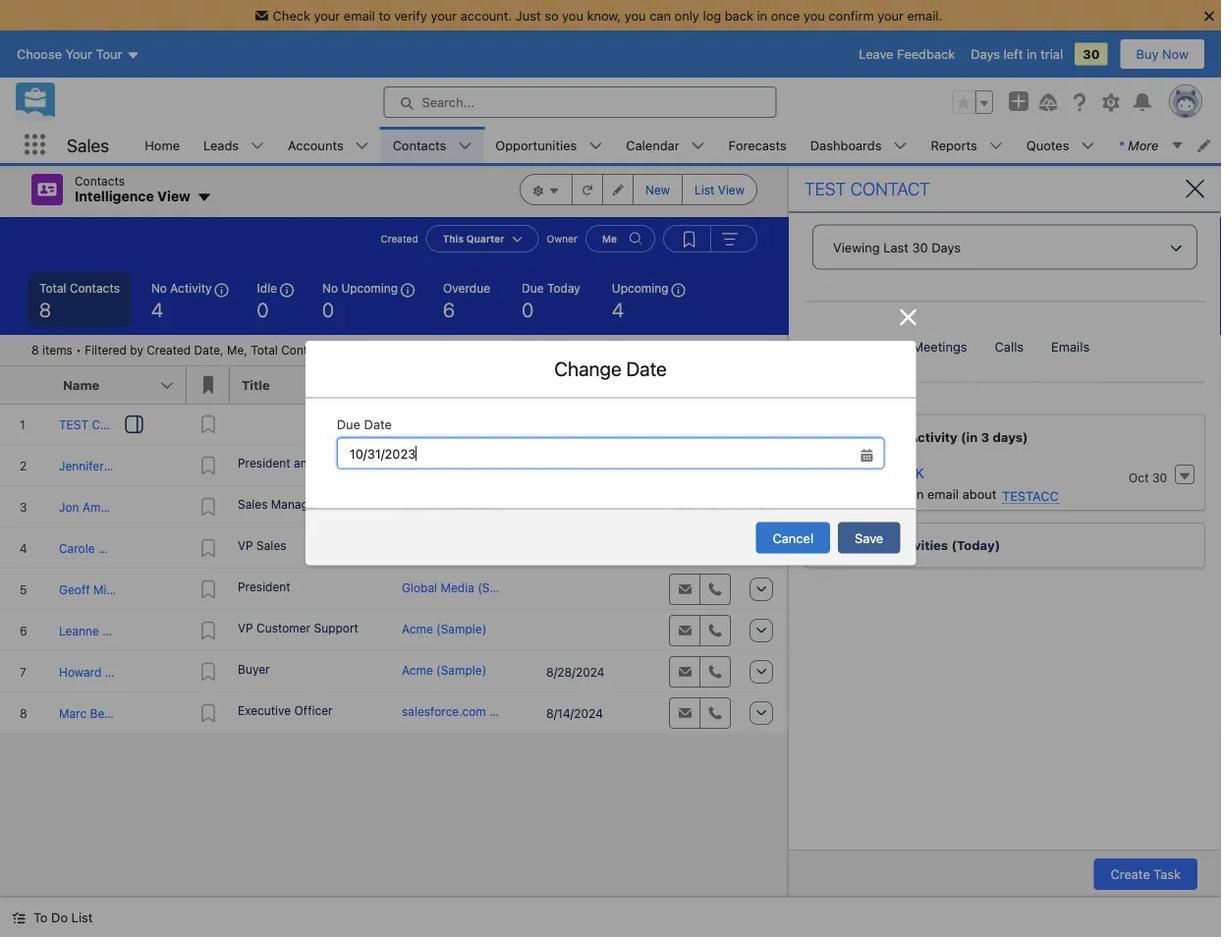 Task type: describe. For each thing, give the bounding box(es) containing it.
reports
[[931, 138, 977, 152]]

1 horizontal spatial created
[[381, 233, 418, 244]]

due for due date
[[337, 416, 361, 431]]

president for president and ceo
[[238, 456, 290, 470]]

log
[[703, 8, 721, 23]]

title
[[242, 378, 270, 392]]

change date
[[554, 357, 667, 380]]

3 you from the left
[[804, 8, 825, 23]]

0 horizontal spatial list
[[71, 910, 93, 925]]

oct
[[1129, 471, 1149, 484]]

new
[[645, 183, 670, 196]]

1 vertical spatial created
[[147, 343, 191, 357]]

overdue 6
[[443, 281, 490, 321]]

due today 0
[[522, 281, 580, 321]]

contacts inside list item
[[393, 138, 446, 152]]

8/28/2024
[[546, 665, 605, 679]]

email inside you sent an email about testacc
[[927, 486, 959, 501]]

test for test task
[[853, 465, 886, 482]]

cancel
[[773, 530, 814, 545]]

can
[[650, 8, 671, 23]]

officer
[[294, 703, 333, 717]]

4 for no activity
[[151, 298, 163, 321]]

do
[[51, 910, 68, 925]]

0 for no upcoming
[[322, 298, 334, 321]]

grid containing name
[[0, 366, 789, 735]]

and
[[294, 456, 314, 470]]

contacts up intelligence
[[75, 174, 125, 188]]

test contact
[[805, 178, 930, 199]]

emails button
[[1038, 334, 1103, 382]]

row number cell
[[0, 366, 51, 405]]

today
[[547, 281, 580, 295]]

account name cell
[[394, 366, 538, 405]]

test task
[[853, 465, 924, 482]]

create task group
[[1094, 859, 1198, 890]]

0 horizontal spatial email
[[344, 8, 375, 23]]

upcoming activity (in 3 days) button
[[807, 428, 1203, 446]]

filtered
[[85, 343, 127, 357]]

dashboards
[[810, 138, 882, 152]]

vp customer support
[[238, 621, 359, 635]]

about
[[962, 486, 997, 501]]

opportunities list item
[[484, 127, 614, 163]]

accounts list item
[[276, 127, 381, 163]]

sent
[[880, 486, 906, 501]]

upcoming for upcoming activity (in 3 days)
[[841, 429, 906, 444]]

leave feedback
[[859, 47, 955, 61]]

last
[[550, 378, 577, 392]]

you
[[855, 486, 877, 501]]

leave feedback link
[[859, 47, 955, 61]]

verify
[[394, 8, 427, 23]]

meetings button
[[899, 334, 981, 382]]

to do list button
[[0, 898, 105, 937]]

0 for idle
[[257, 298, 269, 321]]

4 for upcoming
[[612, 298, 624, 321]]

create task button
[[1094, 859, 1198, 890]]

actions cell
[[661, 366, 740, 405]]

once
[[771, 8, 800, 23]]

due date
[[337, 416, 392, 431]]

2 your from the left
[[431, 8, 457, 23]]

last activity button
[[538, 366, 661, 404]]

days
[[971, 47, 1000, 61]]

key performance indicators group
[[0, 272, 789, 335]]

president for president
[[238, 580, 290, 593]]

0 horizontal spatial upcoming
[[341, 281, 398, 295]]

8/14/2024
[[546, 706, 603, 720]]

days left in trial
[[971, 47, 1063, 61]]

date for change date
[[626, 357, 667, 380]]

days)
[[993, 429, 1028, 444]]

testacc
[[1002, 488, 1059, 503]]

activity for upcoming
[[909, 429, 958, 444]]

total inside total contacts 8
[[39, 281, 66, 295]]

quarter
[[466, 233, 504, 244]]

intelligence
[[75, 188, 154, 204]]

sales for sales
[[67, 134, 109, 155]]

no upcoming
[[322, 281, 398, 295]]

list view
[[695, 183, 745, 196]]

contacts up 'title' button
[[281, 343, 331, 357]]

6
[[443, 298, 455, 321]]

3 your from the left
[[878, 8, 904, 23]]

vp sales
[[238, 538, 286, 552]]

all activity
[[818, 339, 885, 354]]

account.
[[460, 8, 512, 23]]

email image
[[819, 466, 843, 489]]

text default image
[[12, 911, 26, 925]]

left
[[1004, 47, 1023, 61]]

name button
[[51, 366, 187, 404]]

task
[[890, 465, 924, 482]]

reports list item
[[919, 127, 1015, 163]]

1 your from the left
[[314, 8, 340, 23]]

calls button
[[981, 334, 1038, 382]]

this quarter button
[[426, 225, 539, 252]]

calendar list item
[[614, 127, 717, 163]]

inverse image
[[896, 305, 920, 329]]

8 items • filtered by created date, me, total contacts status
[[31, 343, 331, 357]]

1 you from the left
[[562, 8, 583, 23]]

total contacts 8
[[39, 281, 120, 321]]

create
[[1111, 867, 1150, 882]]

home
[[145, 138, 180, 152]]

president and ceo
[[238, 456, 342, 470]]

no activity
[[151, 281, 212, 295]]

buy
[[1136, 47, 1159, 61]]

calls
[[995, 339, 1024, 354]]

2 vertical spatial group
[[663, 225, 757, 252]]

10/27/2023 cell
[[538, 404, 661, 445]]

items
[[42, 343, 73, 357]]

contact view settings image
[[520, 174, 573, 205]]

test task link
[[853, 465, 924, 482]]

test contact link
[[805, 178, 930, 199]]

to do list
[[33, 910, 93, 925]]

feedback
[[897, 47, 955, 61]]

view for intelligence view
[[157, 188, 190, 204]]

now
[[1162, 47, 1189, 61]]

no for 0
[[322, 281, 338, 295]]

executive officer
[[238, 703, 333, 717]]

this
[[443, 233, 464, 244]]

ceo
[[318, 456, 342, 470]]

view for list view
[[718, 183, 745, 196]]



Task type: locate. For each thing, give the bounding box(es) containing it.
30 right trial
[[1083, 47, 1100, 61]]

cell
[[538, 445, 661, 486], [538, 486, 661, 528], [394, 528, 538, 569], [538, 528, 661, 569], [538, 569, 661, 610], [538, 610, 661, 651]]

action cell
[[740, 366, 789, 405]]

leave
[[859, 47, 893, 61]]

check
[[273, 8, 310, 23]]

activity for no
[[170, 281, 212, 295]]

8 up items
[[39, 298, 51, 321]]

upcoming inside "dropdown button"
[[841, 429, 906, 444]]

contacts
[[393, 138, 446, 152], [75, 174, 125, 188], [70, 281, 120, 295], [281, 343, 331, 357]]

1 horizontal spatial in
[[1027, 47, 1037, 61]]

0 vertical spatial president
[[238, 456, 290, 470]]

0 horizontal spatial 4
[[151, 298, 163, 321]]

1 vertical spatial test
[[853, 465, 886, 482]]

quotes
[[1026, 138, 1069, 152]]

3 0 from the left
[[522, 298, 533, 321]]

no
[[151, 281, 167, 295], [322, 281, 338, 295]]

email left to at the left top of page
[[344, 8, 375, 23]]

1 horizontal spatial test
[[853, 465, 886, 482]]

0 vertical spatial 30
[[1083, 47, 1100, 61]]

0 vertical spatial test
[[805, 178, 846, 199]]

contact
[[850, 178, 930, 199]]

2 4 from the left
[[612, 298, 624, 321]]

sales up 'vp sales'
[[238, 497, 268, 511]]

1 horizontal spatial view
[[718, 183, 745, 196]]

0 horizontal spatial view
[[157, 188, 190, 204]]

only
[[674, 8, 699, 23]]

you right once
[[804, 8, 825, 23]]

0 horizontal spatial 0
[[257, 298, 269, 321]]

1 horizontal spatial due
[[522, 281, 544, 295]]

activity inside "dropdown button"
[[909, 429, 958, 444]]

buy now
[[1136, 47, 1189, 61]]

list
[[133, 127, 1221, 163]]

0 vertical spatial total
[[39, 281, 66, 295]]

forecasts link
[[717, 127, 798, 163]]

1 vertical spatial email
[[927, 486, 959, 501]]

1 vertical spatial list
[[71, 910, 93, 925]]

your
[[314, 8, 340, 23], [431, 8, 457, 23], [878, 8, 904, 23]]

no for 4
[[151, 281, 167, 295]]

view down home
[[157, 188, 190, 204]]

8 inside total contacts 8
[[39, 298, 51, 321]]

10/27/2023
[[546, 418, 609, 431]]

total up items
[[39, 281, 66, 295]]

emails
[[1051, 339, 1090, 354]]

customer
[[256, 621, 311, 635]]

title cell
[[230, 366, 394, 405]]

you sent an email about testacc
[[855, 486, 1059, 503]]

last activity
[[550, 378, 630, 392]]

overdue
[[443, 281, 490, 295]]

0 vertical spatial created
[[381, 233, 418, 244]]

0 horizontal spatial created
[[147, 343, 191, 357]]

1 vertical spatial 8
[[31, 343, 39, 357]]

name cell
[[51, 366, 187, 405]]

30
[[1083, 47, 1100, 61], [1152, 471, 1167, 484]]

quotes list item
[[1015, 127, 1107, 163]]

due
[[522, 281, 544, 295], [337, 416, 361, 431]]

test down dashboards link
[[805, 178, 846, 199]]

leads list item
[[192, 127, 276, 163]]

support
[[314, 621, 359, 635]]

0 vertical spatial email
[[344, 8, 375, 23]]

1 horizontal spatial 4
[[612, 298, 624, 321]]

0 horizontal spatial date
[[364, 416, 392, 431]]

1 horizontal spatial your
[[431, 8, 457, 23]]

upcoming down me button
[[612, 281, 669, 295]]

1 vertical spatial vp
[[238, 621, 253, 635]]

sales down "sales manager"
[[256, 538, 286, 552]]

accounts
[[288, 138, 344, 152]]

action image
[[740, 366, 789, 404]]

2 horizontal spatial 0
[[522, 298, 533, 321]]

1 horizontal spatial list
[[695, 183, 715, 196]]

activity for all
[[838, 339, 885, 354]]

contacts link
[[381, 127, 458, 163]]

1 vertical spatial date
[[364, 416, 392, 431]]

view
[[718, 183, 745, 196], [157, 188, 190, 204]]

total right me,
[[251, 343, 278, 357]]

list right the new button at the top
[[695, 183, 715, 196]]

search... button
[[384, 87, 777, 118]]

search...
[[422, 95, 474, 110]]

0 right overdue 6
[[522, 298, 533, 321]]

contacts inside total contacts 8
[[70, 281, 120, 295]]

sales up intelligence
[[67, 134, 109, 155]]

vp
[[238, 538, 253, 552], [238, 621, 253, 635]]

forecasts
[[728, 138, 787, 152]]

total
[[39, 281, 66, 295], [251, 343, 278, 357]]

upcoming for upcoming
[[612, 281, 669, 295]]

2 horizontal spatial upcoming
[[841, 429, 906, 444]]

•
[[76, 343, 81, 357]]

0 horizontal spatial you
[[562, 8, 583, 23]]

4 down no activity
[[151, 298, 163, 321]]

save button
[[838, 522, 900, 553]]

1 horizontal spatial total
[[251, 343, 278, 357]]

cancel button
[[756, 522, 830, 553]]

view down forecasts
[[718, 183, 745, 196]]

2 vertical spatial sales
[[256, 538, 286, 552]]

1 4 from the left
[[151, 298, 163, 321]]

due inside "due today 0"
[[522, 281, 544, 295]]

0 vertical spatial date
[[626, 357, 667, 380]]

view inside button
[[718, 183, 745, 196]]

leads link
[[192, 127, 251, 163]]

1 horizontal spatial no
[[322, 281, 338, 295]]

quotes link
[[1015, 127, 1081, 163]]

2 horizontal spatial your
[[878, 8, 904, 23]]

trial
[[1041, 47, 1063, 61]]

0 horizontal spatial due
[[337, 416, 361, 431]]

1 horizontal spatial you
[[625, 8, 646, 23]]

test up you
[[853, 465, 886, 482]]

created
[[381, 233, 418, 244], [147, 343, 191, 357]]

1 vertical spatial president
[[238, 580, 290, 593]]

1 no from the left
[[151, 281, 167, 295]]

2 president from the top
[[238, 580, 290, 593]]

no right idle
[[322, 281, 338, 295]]

all activity button
[[805, 334, 899, 382]]

2 horizontal spatial you
[[804, 8, 825, 23]]

upcoming left overdue on the left top of the page
[[341, 281, 398, 295]]

dashboards list item
[[798, 127, 919, 163]]

contacts list item
[[381, 127, 484, 163]]

1 vertical spatial due
[[337, 416, 361, 431]]

activity for last
[[581, 378, 630, 392]]

president down 'vp sales'
[[238, 580, 290, 593]]

home link
[[133, 127, 192, 163]]

dashboards link
[[798, 127, 893, 163]]

2 vp from the top
[[238, 621, 253, 635]]

1 vertical spatial 30
[[1152, 471, 1167, 484]]

None text field
[[337, 437, 884, 469]]

testacc link
[[1002, 488, 1059, 504]]

to
[[379, 8, 391, 23]]

0 horizontal spatial no
[[151, 281, 167, 295]]

no up 8 items • filtered by created date, me, total contacts
[[151, 281, 167, 295]]

0 horizontal spatial 30
[[1083, 47, 1100, 61]]

in right back
[[757, 8, 767, 23]]

0 down no upcoming at the top of page
[[322, 298, 334, 321]]

1 president from the top
[[238, 456, 290, 470]]

upcoming
[[341, 281, 398, 295], [612, 281, 669, 295], [841, 429, 906, 444]]

sales for sales manager
[[238, 497, 268, 511]]

vp left customer
[[238, 621, 253, 635]]

me,
[[227, 343, 247, 357]]

0 vertical spatial sales
[[67, 134, 109, 155]]

list containing home
[[133, 127, 1221, 163]]

test
[[805, 178, 846, 199], [853, 465, 886, 482]]

in right left
[[1027, 47, 1037, 61]]

group down calendar
[[520, 174, 757, 205]]

created left the this
[[381, 233, 418, 244]]

check your email to verify your account. just so you know, you can only log back in once you confirm your email.
[[273, 8, 942, 23]]

you left can
[[625, 8, 646, 23]]

buyer
[[238, 662, 270, 676]]

task
[[1154, 867, 1181, 882]]

know,
[[587, 8, 621, 23]]

sales manager
[[238, 497, 320, 511]]

due left today
[[522, 281, 544, 295]]

your left email.
[[878, 8, 904, 23]]

(in
[[961, 429, 978, 444]]

1 horizontal spatial 30
[[1152, 471, 1167, 484]]

due for due today 0
[[522, 281, 544, 295]]

group
[[952, 90, 993, 114], [520, 174, 757, 205], [663, 225, 757, 252]]

manager
[[271, 497, 320, 511]]

activity inside key performance indicators group
[[170, 281, 212, 295]]

your right verify
[[431, 8, 457, 23]]

name
[[63, 378, 99, 392]]

contacts down search...
[[393, 138, 446, 152]]

save
[[855, 530, 883, 545]]

0 vertical spatial list
[[695, 183, 715, 196]]

by
[[130, 343, 143, 357]]

30 right 'oct'
[[1152, 471, 1167, 484]]

date for due date
[[364, 416, 392, 431]]

president
[[238, 456, 290, 470], [238, 580, 290, 593]]

0 vertical spatial in
[[757, 8, 767, 23]]

opportunities link
[[484, 127, 589, 163]]

grid
[[0, 366, 789, 735]]

change
[[554, 357, 621, 380]]

accounts link
[[276, 127, 355, 163]]

0 horizontal spatial your
[[314, 8, 340, 23]]

1 vertical spatial sales
[[238, 497, 268, 511]]

0 down idle
[[257, 298, 269, 321]]

1 vertical spatial in
[[1027, 47, 1037, 61]]

this quarter
[[443, 233, 504, 244]]

0 vertical spatial vp
[[238, 538, 253, 552]]

1 horizontal spatial 0
[[322, 298, 334, 321]]

0 horizontal spatial 8
[[31, 343, 39, 357]]

2 no from the left
[[322, 281, 338, 295]]

vp down "sales manager"
[[238, 538, 253, 552]]

you
[[562, 8, 583, 23], [625, 8, 646, 23], [804, 8, 825, 23]]

1 horizontal spatial 8
[[39, 298, 51, 321]]

back
[[725, 8, 753, 23]]

row number image
[[0, 366, 51, 404]]

email
[[344, 8, 375, 23], [927, 486, 959, 501]]

0 vertical spatial due
[[522, 281, 544, 295]]

vp for vp customer support
[[238, 621, 253, 635]]

all
[[818, 339, 834, 354]]

8 left items
[[31, 343, 39, 357]]

sales
[[67, 134, 109, 155], [238, 497, 268, 511], [256, 538, 286, 552]]

0 vertical spatial 8
[[39, 298, 51, 321]]

1 vertical spatial total
[[251, 343, 278, 357]]

president left the and
[[238, 456, 290, 470]]

date right change
[[626, 357, 667, 380]]

0 horizontal spatial test
[[805, 178, 846, 199]]

last activity cell
[[538, 366, 661, 405]]

1 horizontal spatial date
[[626, 357, 667, 380]]

oct 30
[[1129, 471, 1167, 484]]

upcoming up test task link
[[841, 429, 906, 444]]

buy now button
[[1119, 38, 1205, 70]]

1 vertical spatial group
[[520, 174, 757, 205]]

email right the an
[[927, 486, 959, 501]]

opportunities
[[495, 138, 577, 152]]

3
[[981, 429, 989, 444]]

important cell
[[187, 366, 230, 405]]

vp for vp sales
[[238, 538, 253, 552]]

in
[[757, 8, 767, 23], [1027, 47, 1037, 61]]

contacts up filtered
[[70, 281, 120, 295]]

0 vertical spatial group
[[952, 90, 993, 114]]

0 inside "due today 0"
[[522, 298, 533, 321]]

an
[[910, 486, 924, 501]]

1 vp from the top
[[238, 538, 253, 552]]

0 horizontal spatial total
[[39, 281, 66, 295]]

date down 'title' cell
[[364, 416, 392, 431]]

test for test contact
[[805, 178, 846, 199]]

2 you from the left
[[625, 8, 646, 23]]

1 0 from the left
[[257, 298, 269, 321]]

group down list view
[[663, 225, 757, 252]]

list right do
[[71, 910, 93, 925]]

8 items • filtered by created date, me, total contacts
[[31, 343, 331, 357]]

meetings
[[912, 339, 967, 354]]

title button
[[230, 366, 394, 404]]

4 up change date
[[612, 298, 624, 321]]

your right check
[[314, 8, 340, 23]]

calendar
[[626, 138, 679, 152]]

created right by
[[147, 343, 191, 357]]

due up ceo
[[337, 416, 361, 431]]

1 horizontal spatial email
[[927, 486, 959, 501]]

4
[[151, 298, 163, 321], [612, 298, 624, 321]]

you right so
[[562, 8, 583, 23]]

1 horizontal spatial upcoming
[[612, 281, 669, 295]]

0 horizontal spatial in
[[757, 8, 767, 23]]

2 0 from the left
[[322, 298, 334, 321]]

group up reports list item at the right top of page
[[952, 90, 993, 114]]

activity inside 'cell'
[[581, 378, 630, 392]]

idle
[[257, 281, 277, 295]]

new button
[[633, 174, 683, 205]]

group containing new
[[520, 174, 757, 205]]

reports link
[[919, 127, 989, 163]]

executive
[[238, 703, 291, 717]]

email.
[[907, 8, 942, 23]]

me button
[[585, 225, 655, 252]]



Task type: vqa. For each thing, say whether or not it's contained in the screenshot.
Close inside the Needs Analysis Amount: Close Date:
no



